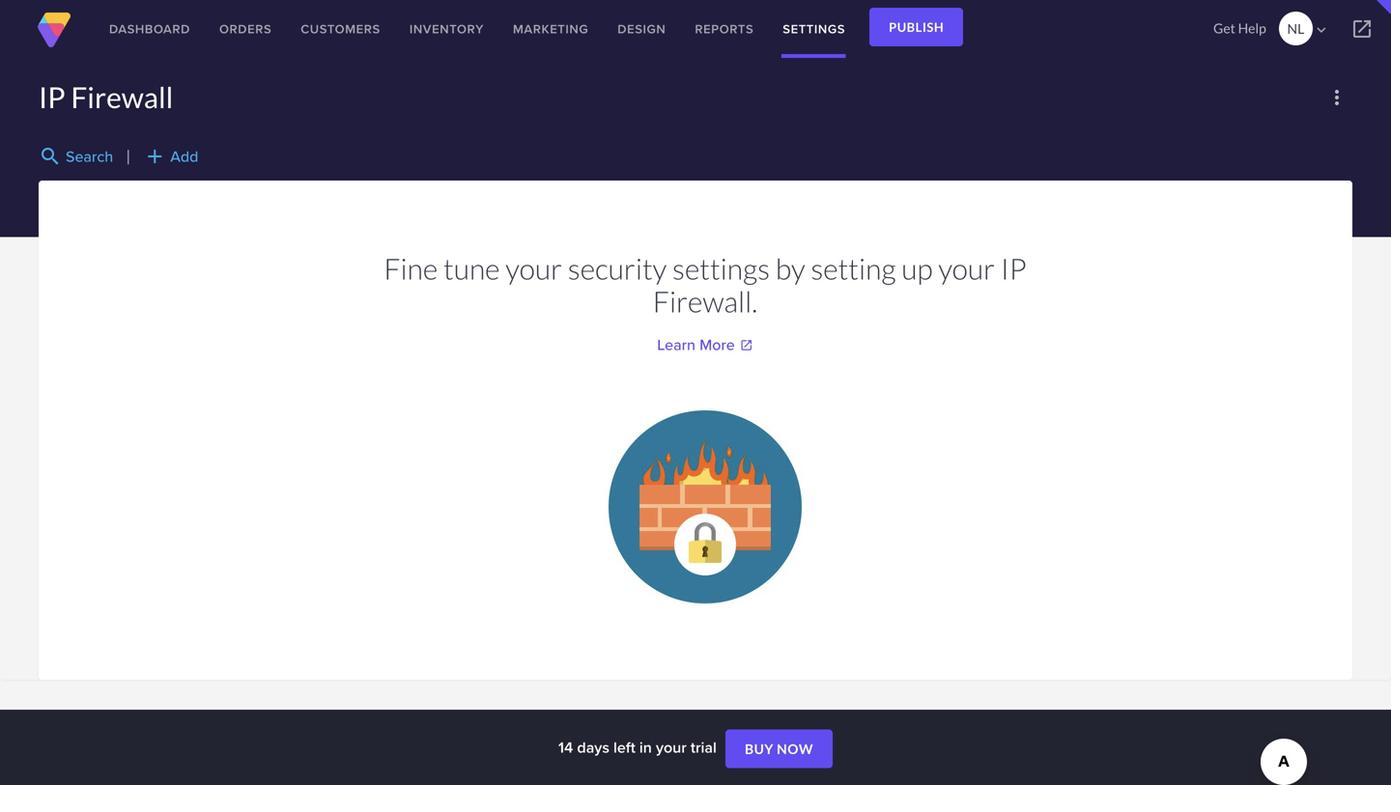 Task type: vqa. For each thing, say whether or not it's contained in the screenshot.
"Add"
yes



Task type: locate. For each thing, give the bounding box(es) containing it.
1 horizontal spatial ip
[[1001, 251, 1027, 286]]

search
[[66, 145, 113, 168]]

nl 
[[1288, 20, 1331, 39]]

days
[[577, 736, 610, 759]]

your right the in
[[656, 736, 687, 759]]

security
[[568, 251, 667, 286]]

1 horizontal spatial your
[[656, 736, 687, 759]]

1 vertical spatial ip
[[1001, 251, 1027, 286]]

 link
[[1334, 0, 1392, 58]]

fine
[[384, 251, 438, 286]]

search
[[39, 145, 62, 168]]

learn more
[[657, 334, 735, 356]]

nl
[[1288, 20, 1305, 37]]

ip up search
[[39, 80, 65, 115]]

tune
[[444, 251, 500, 286]]

now
[[777, 741, 814, 758]]

ip right up
[[1001, 251, 1027, 286]]

ip
[[39, 80, 65, 115], [1001, 251, 1027, 286]]

inventory
[[410, 20, 484, 38]]

your right up
[[939, 251, 996, 286]]

settings
[[783, 20, 846, 38]]

your right tune at top left
[[506, 251, 563, 286]]

oops! you don't have any security rules yet. image
[[609, 411, 802, 604]]

0 vertical spatial ip
[[39, 80, 65, 115]]

orders
[[219, 20, 272, 38]]

trial
[[691, 736, 717, 759]]

left
[[614, 736, 636, 759]]

dashboard link
[[95, 0, 205, 58]]

publish
[[889, 19, 945, 35]]

add add
[[143, 145, 198, 168]]

learn
[[657, 334, 696, 356]]

your
[[506, 251, 563, 286], [939, 251, 996, 286], [656, 736, 687, 759]]



Task type: describe. For each thing, give the bounding box(es) containing it.
firewall
[[71, 80, 173, 115]]

firewall.
[[653, 284, 758, 319]]

more_vert button
[[1322, 82, 1353, 113]]

add
[[170, 145, 198, 168]]

get
[[1214, 20, 1236, 36]]

settings
[[673, 251, 770, 286]]

buy
[[745, 741, 774, 758]]

by
[[776, 251, 806, 286]]

2 horizontal spatial your
[[939, 251, 996, 286]]

0 horizontal spatial your
[[506, 251, 563, 286]]

dashboard
[[109, 20, 190, 38]]

design
[[618, 20, 666, 38]]

help
[[1239, 20, 1267, 36]]


[[1313, 21, 1331, 39]]

more_vert
[[1326, 86, 1349, 109]]

search search
[[39, 145, 113, 168]]

customers
[[301, 20, 381, 38]]

in
[[640, 736, 652, 759]]

reports
[[695, 20, 754, 38]]

learn more link
[[657, 334, 754, 356]]


[[1351, 17, 1374, 41]]

14 days left in your trial
[[559, 736, 721, 759]]

marketing
[[513, 20, 589, 38]]

ip inside fine tune your security settings by setting up your ip firewall.
[[1001, 251, 1027, 286]]

up
[[902, 251, 933, 286]]

14
[[559, 736, 573, 759]]

0 horizontal spatial ip
[[39, 80, 65, 115]]

more
[[700, 334, 735, 356]]

buy now
[[745, 741, 814, 758]]

buy now link
[[726, 730, 833, 769]]

get help
[[1214, 20, 1267, 36]]

publish button
[[870, 8, 964, 46]]

add
[[143, 145, 166, 168]]

fine tune your security settings by setting up your ip firewall.
[[384, 251, 1027, 319]]

|
[[126, 146, 131, 165]]

ip firewall
[[39, 80, 173, 115]]

setting
[[811, 251, 896, 286]]



